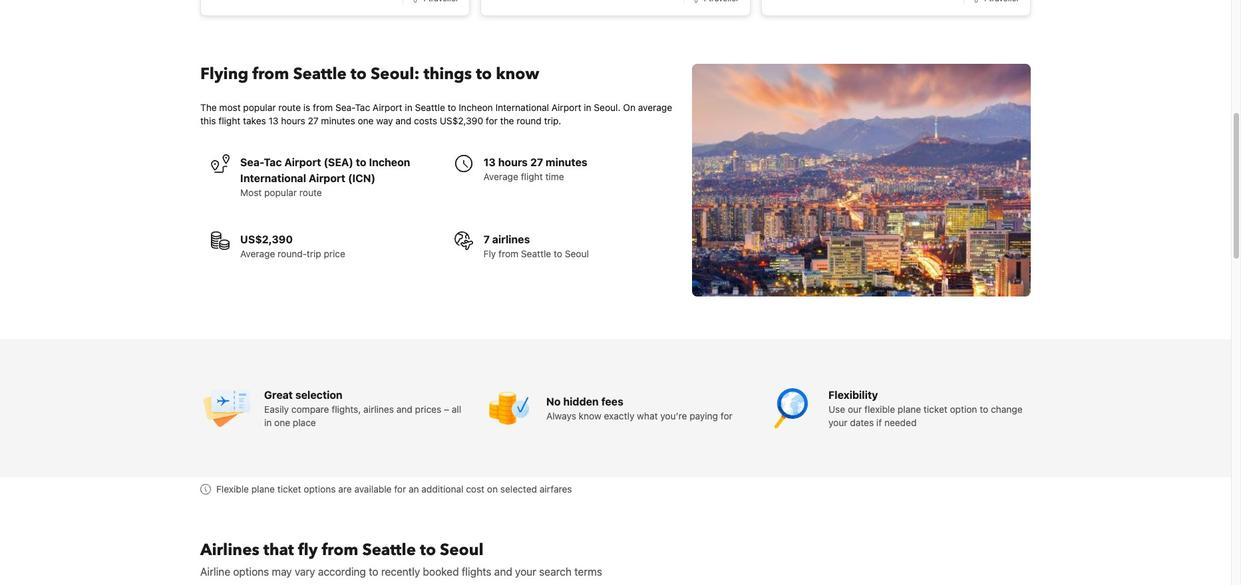 Task type: locate. For each thing, give the bounding box(es) containing it.
airport
[[373, 102, 402, 113], [552, 102, 581, 113], [284, 157, 321, 169], [309, 173, 345, 185]]

tac
[[355, 102, 370, 113], [264, 157, 282, 169]]

1 vertical spatial seoul
[[440, 540, 483, 562]]

paying
[[690, 411, 718, 422]]

0 vertical spatial sea-
[[335, 102, 355, 113]]

plane
[[898, 404, 921, 415], [251, 484, 275, 495]]

from inside airlines that fly from seattle to seoul airline options may vary according to recently booked flights and your search terms
[[322, 540, 358, 562]]

route
[[278, 102, 301, 113], [299, 187, 322, 198]]

1 vertical spatial minutes
[[546, 157, 587, 169]]

1 vertical spatial your
[[515, 566, 536, 578]]

from right flying
[[252, 63, 289, 85]]

ticket
[[924, 404, 947, 415], [277, 484, 301, 495]]

flexible
[[864, 404, 895, 415]]

to inside flexibility use our flexible plane ticket option to change your dates if needed
[[980, 404, 988, 415]]

seattle down '7 airlines'
[[521, 248, 551, 260]]

minutes
[[321, 115, 355, 127], [546, 157, 587, 169]]

international
[[495, 102, 549, 113], [240, 173, 306, 185]]

and inside the most popular route is from sea-tac airport in seattle to incheon international airport in seoul. on average this flight takes 13 hours 27 minutes one way and costs us$2,390 for the round trip.
[[395, 115, 411, 127]]

minutes up (sea)
[[321, 115, 355, 127]]

no hidden fees always know exactly what you're paying for
[[546, 396, 732, 422]]

1 horizontal spatial plane
[[898, 404, 921, 415]]

the
[[200, 102, 217, 113]]

0 horizontal spatial incheon
[[369, 157, 410, 169]]

1 vertical spatial ticket
[[277, 484, 301, 495]]

seoul.
[[594, 102, 621, 113]]

us$2,390 up round-
[[240, 234, 293, 246]]

exactly
[[604, 411, 634, 422]]

ticket left are at the bottom left of the page
[[277, 484, 301, 495]]

booked
[[423, 566, 459, 578]]

1 vertical spatial 27
[[530, 157, 543, 169]]

the
[[500, 115, 514, 127]]

incheon inside the most popular route is from sea-tac airport in seattle to incheon international airport in seoul. on average this flight takes 13 hours 27 minutes one way and costs us$2,390 for the round trip.
[[459, 102, 493, 113]]

0 vertical spatial options
[[304, 484, 336, 495]]

your left the search on the left bottom of the page
[[515, 566, 536, 578]]

vary
[[295, 566, 315, 578]]

2 vertical spatial and
[[494, 566, 512, 578]]

one down easily
[[274, 417, 290, 429]]

1 vertical spatial options
[[233, 566, 269, 578]]

route down sea-tac airport (sea) to incheon international airport (icn)
[[299, 187, 322, 198]]

terms
[[574, 566, 602, 578]]

airport left (sea)
[[284, 157, 321, 169]]

0 vertical spatial international
[[495, 102, 549, 113]]

sea-
[[335, 102, 355, 113], [240, 157, 264, 169]]

hours up 'average flight time' at the left of page
[[498, 157, 528, 169]]

flight inside the most popular route is from sea-tac airport in seattle to incheon international airport in seoul. on average this flight takes 13 hours 27 minutes one way and costs us$2,390 for the round trip.
[[218, 115, 240, 127]]

average
[[483, 171, 518, 183], [240, 248, 275, 260]]

is
[[303, 102, 310, 113]]

international inside sea-tac airport (sea) to incheon international airport (icn)
[[240, 173, 306, 185]]

in down easily
[[264, 417, 272, 429]]

our
[[848, 404, 862, 415]]

incheon down "things"
[[459, 102, 493, 113]]

plane right the flexible
[[251, 484, 275, 495]]

0 horizontal spatial airlines
[[363, 404, 394, 415]]

1 horizontal spatial hours
[[498, 157, 528, 169]]

seoul
[[565, 248, 589, 260], [440, 540, 483, 562]]

1 horizontal spatial options
[[304, 484, 336, 495]]

average left round-
[[240, 248, 275, 260]]

for inside the most popular route is from sea-tac airport in seattle to incheon international airport in seoul. on average this flight takes 13 hours 27 minutes one way and costs us$2,390 for the round trip.
[[486, 115, 498, 127]]

1 horizontal spatial international
[[495, 102, 549, 113]]

for left the the
[[486, 115, 498, 127]]

1 horizontal spatial know
[[579, 411, 601, 422]]

tac down the flying from seattle to seoul: things to know
[[355, 102, 370, 113]]

average
[[638, 102, 672, 113]]

flexibility image
[[765, 382, 818, 435]]

for left an
[[394, 484, 406, 495]]

13 inside the most popular route is from sea-tac airport in seattle to incheon international airport in seoul. on average this flight takes 13 hours 27 minutes one way and costs us$2,390 for the round trip.
[[269, 115, 278, 127]]

0 horizontal spatial options
[[233, 566, 269, 578]]

0 horizontal spatial us$2,390
[[240, 234, 293, 246]]

0 vertical spatial tac
[[355, 102, 370, 113]]

0 horizontal spatial 13
[[269, 115, 278, 127]]

0 horizontal spatial sea-
[[240, 157, 264, 169]]

for inside no hidden fees always know exactly what you're paying for
[[721, 411, 732, 422]]

seoul:
[[371, 63, 420, 85]]

one
[[358, 115, 374, 127], [274, 417, 290, 429]]

us$2,390
[[440, 115, 483, 127], [240, 234, 293, 246]]

airport up way
[[373, 102, 402, 113]]

27 down is
[[308, 115, 319, 127]]

0 horizontal spatial hours
[[281, 115, 305, 127]]

0 vertical spatial and
[[395, 115, 411, 127]]

way
[[376, 115, 393, 127]]

1 horizontal spatial tac
[[355, 102, 370, 113]]

international up most popular route
[[240, 173, 306, 185]]

0 vertical spatial hours
[[281, 115, 305, 127]]

0 vertical spatial ticket
[[924, 404, 947, 415]]

one inside the most popular route is from sea-tac airport in seattle to incheon international airport in seoul. on average this flight takes 13 hours 27 minutes one way and costs us$2,390 for the round trip.
[[358, 115, 374, 127]]

0 horizontal spatial flight
[[218, 115, 240, 127]]

you're
[[660, 411, 687, 422]]

flight
[[218, 115, 240, 127], [521, 171, 543, 183]]

0 vertical spatial for
[[486, 115, 498, 127]]

your
[[828, 417, 847, 429], [515, 566, 536, 578]]

0 horizontal spatial 27
[[308, 115, 319, 127]]

for
[[486, 115, 498, 127], [721, 411, 732, 422], [394, 484, 406, 495]]

0 horizontal spatial ticket
[[277, 484, 301, 495]]

13
[[269, 115, 278, 127], [483, 157, 496, 169]]

1 vertical spatial one
[[274, 417, 290, 429]]

1 horizontal spatial average
[[483, 171, 518, 183]]

seattle
[[293, 63, 347, 85], [415, 102, 445, 113], [521, 248, 551, 260], [362, 540, 416, 562]]

recently
[[381, 566, 420, 578]]

tac up most popular route
[[264, 157, 282, 169]]

from right is
[[313, 102, 333, 113]]

13 right takes
[[269, 115, 278, 127]]

know up the the
[[496, 63, 539, 85]]

0 vertical spatial 13
[[269, 115, 278, 127]]

fees
[[601, 396, 623, 408]]

and
[[395, 115, 411, 127], [396, 404, 412, 415], [494, 566, 512, 578]]

airport down (sea)
[[309, 173, 345, 185]]

airlines
[[492, 234, 530, 246], [363, 404, 394, 415]]

1 vertical spatial incheon
[[369, 157, 410, 169]]

in
[[405, 102, 412, 113], [584, 102, 591, 113], [264, 417, 272, 429]]

your inside flexibility use our flexible plane ticket option to change your dates if needed
[[828, 417, 847, 429]]

1 horizontal spatial for
[[486, 115, 498, 127]]

1 vertical spatial airlines
[[363, 404, 394, 415]]

and right way
[[395, 115, 411, 127]]

if
[[876, 417, 882, 429]]

and inside airlines that fly from seattle to seoul airline options may vary according to recently booked flights and your search terms
[[494, 566, 512, 578]]

needed
[[884, 417, 917, 429]]

0 horizontal spatial for
[[394, 484, 406, 495]]

options
[[304, 484, 336, 495], [233, 566, 269, 578]]

1 vertical spatial and
[[396, 404, 412, 415]]

1 horizontal spatial seoul
[[565, 248, 589, 260]]

0 horizontal spatial average
[[240, 248, 275, 260]]

from down '7 airlines'
[[498, 248, 518, 260]]

your down use
[[828, 417, 847, 429]]

us$2,390 right costs
[[440, 115, 483, 127]]

0 vertical spatial route
[[278, 102, 301, 113]]

0 horizontal spatial seoul
[[440, 540, 483, 562]]

hours down is
[[281, 115, 305, 127]]

know
[[496, 63, 539, 85], [579, 411, 601, 422]]

popular
[[243, 102, 276, 113], [264, 187, 297, 198]]

from up the according
[[322, 540, 358, 562]]

and right flights
[[494, 566, 512, 578]]

from
[[252, 63, 289, 85], [313, 102, 333, 113], [498, 248, 518, 260], [322, 540, 358, 562]]

know inside no hidden fees always know exactly what you're paying for
[[579, 411, 601, 422]]

1 vertical spatial tac
[[264, 157, 282, 169]]

0 horizontal spatial tac
[[264, 157, 282, 169]]

1 vertical spatial sea-
[[240, 157, 264, 169]]

1 horizontal spatial us$2,390
[[440, 115, 483, 127]]

0 vertical spatial average
[[483, 171, 518, 183]]

popular up takes
[[243, 102, 276, 113]]

know down hidden
[[579, 411, 601, 422]]

0 horizontal spatial international
[[240, 173, 306, 185]]

flight down 'most'
[[218, 115, 240, 127]]

1 horizontal spatial one
[[358, 115, 374, 127]]

from inside the most popular route is from sea-tac airport in seattle to incheon international airport in seoul. on average this flight takes 13 hours 27 minutes one way and costs us$2,390 for the round trip.
[[313, 102, 333, 113]]

1 horizontal spatial ticket
[[924, 404, 947, 415]]

seattle up recently
[[362, 540, 416, 562]]

popular right most
[[264, 187, 297, 198]]

airlines
[[200, 540, 259, 562]]

sea- up most
[[240, 157, 264, 169]]

flight down 13 hours 27 minutes
[[521, 171, 543, 183]]

–
[[444, 404, 449, 415]]

in down seoul:
[[405, 102, 412, 113]]

0 vertical spatial minutes
[[321, 115, 355, 127]]

compare
[[291, 404, 329, 415]]

0 vertical spatial 27
[[308, 115, 319, 127]]

1 horizontal spatial incheon
[[459, 102, 493, 113]]

13 up 'average flight time' at the left of page
[[483, 157, 496, 169]]

1 vertical spatial know
[[579, 411, 601, 422]]

2 vertical spatial for
[[394, 484, 406, 495]]

options left are at the bottom left of the page
[[304, 484, 336, 495]]

1 vertical spatial plane
[[251, 484, 275, 495]]

0 horizontal spatial one
[[274, 417, 290, 429]]

1 vertical spatial flight
[[521, 171, 543, 183]]

airlines right flights,
[[363, 404, 394, 415]]

for right paying
[[721, 411, 732, 422]]

average down 13 hours 27 minutes
[[483, 171, 518, 183]]

0 vertical spatial airlines
[[492, 234, 530, 246]]

easily
[[264, 404, 289, 415]]

according
[[318, 566, 366, 578]]

0 horizontal spatial in
[[264, 417, 272, 429]]

2 horizontal spatial for
[[721, 411, 732, 422]]

on
[[487, 484, 498, 495]]

0 vertical spatial plane
[[898, 404, 921, 415]]

place
[[293, 417, 316, 429]]

incheon up (icn) on the left
[[369, 157, 410, 169]]

us$2,390 inside the most popular route is from sea-tac airport in seattle to incheon international airport in seoul. on average this flight takes 13 hours 27 minutes one way and costs us$2,390 for the round trip.
[[440, 115, 483, 127]]

0 vertical spatial flight
[[218, 115, 240, 127]]

a beautiful view of seoul. image
[[692, 64, 1031, 297]]

seattle up is
[[293, 63, 347, 85]]

flexible
[[216, 484, 249, 495]]

one left way
[[358, 115, 374, 127]]

0 horizontal spatial know
[[496, 63, 539, 85]]

sea- right is
[[335, 102, 355, 113]]

1 vertical spatial for
[[721, 411, 732, 422]]

available
[[354, 484, 392, 495]]

average for 13 hours 27 minutes
[[483, 171, 518, 183]]

2 horizontal spatial in
[[584, 102, 591, 113]]

0 horizontal spatial minutes
[[321, 115, 355, 127]]

things
[[423, 63, 472, 85]]

what
[[637, 411, 658, 422]]

0 vertical spatial us$2,390
[[440, 115, 483, 127]]

1 vertical spatial hours
[[498, 157, 528, 169]]

1 horizontal spatial sea-
[[335, 102, 355, 113]]

in left seoul.
[[584, 102, 591, 113]]

international up round
[[495, 102, 549, 113]]

hours
[[281, 115, 305, 127], [498, 157, 528, 169]]

0 vertical spatial incheon
[[459, 102, 493, 113]]

1 vertical spatial 13
[[483, 157, 496, 169]]

an
[[409, 484, 419, 495]]

route left is
[[278, 102, 301, 113]]

sea- inside sea-tac airport (sea) to incheon international airport (icn)
[[240, 157, 264, 169]]

minutes up time on the top
[[546, 157, 587, 169]]

airlines right the 7
[[492, 234, 530, 246]]

ticket left "option" at the bottom of the page
[[924, 404, 947, 415]]

7 airlines
[[483, 234, 530, 246]]

27 up 'average flight time' at the left of page
[[530, 157, 543, 169]]

1 horizontal spatial flight
[[521, 171, 543, 183]]

0 horizontal spatial your
[[515, 566, 536, 578]]

incheon inside sea-tac airport (sea) to incheon international airport (icn)
[[369, 157, 410, 169]]

and left prices on the left of page
[[396, 404, 412, 415]]

1 vertical spatial average
[[240, 248, 275, 260]]

plane up needed
[[898, 404, 921, 415]]

1 horizontal spatial your
[[828, 417, 847, 429]]

1 vertical spatial international
[[240, 173, 306, 185]]

seattle up costs
[[415, 102, 445, 113]]

most
[[240, 187, 262, 198]]

incheon
[[459, 102, 493, 113], [369, 157, 410, 169]]

0 vertical spatial your
[[828, 417, 847, 429]]

seattle inside the most popular route is from sea-tac airport in seattle to incheon international airport in seoul. on average this flight takes 13 hours 27 minutes one way and costs us$2,390 for the round trip.
[[415, 102, 445, 113]]

1 horizontal spatial minutes
[[546, 157, 587, 169]]

1 vertical spatial us$2,390
[[240, 234, 293, 246]]

0 vertical spatial popular
[[243, 102, 276, 113]]

0 vertical spatial one
[[358, 115, 374, 127]]

options down airlines
[[233, 566, 269, 578]]



Task type: describe. For each thing, give the bounding box(es) containing it.
average round-trip price
[[240, 248, 345, 260]]

your inside airlines that fly from seattle to seoul airline options may vary according to recently booked flights and your search terms
[[515, 566, 536, 578]]

ticket inside flexibility use our flexible plane ticket option to change your dates if needed
[[924, 404, 947, 415]]

hidden
[[563, 396, 599, 408]]

takes
[[243, 115, 266, 127]]

all
[[452, 404, 461, 415]]

1 horizontal spatial 27
[[530, 157, 543, 169]]

great selection image
[[200, 382, 254, 435]]

flexibility use our flexible plane ticket option to change your dates if needed
[[828, 389, 1022, 429]]

airport up trip.
[[552, 102, 581, 113]]

0 vertical spatial seoul
[[565, 248, 589, 260]]

options inside airlines that fly from seattle to seoul airline options may vary according to recently booked flights and your search terms
[[233, 566, 269, 578]]

tac inside the most popular route is from sea-tac airport in seattle to incheon international airport in seoul. on average this flight takes 13 hours 27 minutes one way and costs us$2,390 for the round trip.
[[355, 102, 370, 113]]

seattle inside airlines that fly from seattle to seoul airline options may vary according to recently booked flights and your search terms
[[362, 540, 416, 562]]

13 hours 27 minutes
[[483, 157, 587, 169]]

tac inside sea-tac airport (sea) to incheon international airport (icn)
[[264, 157, 282, 169]]

fly
[[483, 248, 496, 260]]

the most popular route is from sea-tac airport in seattle to incheon international airport in seoul. on average this flight takes 13 hours 27 minutes one way and costs us$2,390 for the round trip.
[[200, 102, 672, 127]]

route inside the most popular route is from sea-tac airport in seattle to incheon international airport in seoul. on average this flight takes 13 hours 27 minutes one way and costs us$2,390 for the round trip.
[[278, 102, 301, 113]]

to inside the most popular route is from sea-tac airport in seattle to incheon international airport in seoul. on average this flight takes 13 hours 27 minutes one way and costs us$2,390 for the round trip.
[[448, 102, 456, 113]]

trip.
[[544, 115, 561, 127]]

flights,
[[332, 404, 361, 415]]

price
[[324, 248, 345, 260]]

average flight time
[[483, 171, 564, 183]]

always
[[546, 411, 576, 422]]

1 horizontal spatial 13
[[483, 157, 496, 169]]

flexible plane ticket options are available for an additional cost on selected airfares
[[216, 484, 572, 495]]

dates
[[850, 417, 874, 429]]

sea- inside the most popular route is from sea-tac airport in seattle to incheon international airport in seoul. on average this flight takes 13 hours 27 minutes one way and costs us$2,390 for the round trip.
[[335, 102, 355, 113]]

airlines that fly from seattle to seoul airline options may vary according to recently booked flights and your search terms
[[200, 540, 602, 578]]

that
[[263, 540, 294, 562]]

average for us$2,390
[[240, 248, 275, 260]]

hours inside the most popular route is from sea-tac airport in seattle to incheon international airport in seoul. on average this flight takes 13 hours 27 minutes one way and costs us$2,390 for the round trip.
[[281, 115, 305, 127]]

and inside great selection easily compare flights, airlines and prices – all in one place
[[396, 404, 412, 415]]

use
[[828, 404, 845, 415]]

plane inside flexibility use our flexible plane ticket option to change your dates if needed
[[898, 404, 921, 415]]

flights
[[462, 566, 491, 578]]

0 vertical spatial know
[[496, 63, 539, 85]]

27 inside the most popular route is from sea-tac airport in seattle to incheon international airport in seoul. on average this flight takes 13 hours 27 minutes one way and costs us$2,390 for the round trip.
[[308, 115, 319, 127]]

round-
[[278, 248, 307, 260]]

most popular route
[[240, 187, 322, 198]]

round
[[517, 115, 542, 127]]

flexibility
[[828, 389, 878, 401]]

this
[[200, 115, 216, 127]]

flying
[[200, 63, 248, 85]]

popular inside the most popular route is from sea-tac airport in seattle to incheon international airport in seoul. on average this flight takes 13 hours 27 minutes one way and costs us$2,390 for the round trip.
[[243, 102, 276, 113]]

in inside great selection easily compare flights, airlines and prices – all in one place
[[264, 417, 272, 429]]

search
[[539, 566, 572, 578]]

selection
[[295, 389, 342, 401]]

7
[[483, 234, 490, 246]]

cost
[[466, 484, 484, 495]]

fly
[[298, 540, 318, 562]]

great
[[264, 389, 293, 401]]

prices
[[415, 404, 441, 415]]

airline
[[200, 566, 230, 578]]

fly from seattle to seoul
[[483, 248, 589, 260]]

1 vertical spatial route
[[299, 187, 322, 198]]

no
[[546, 396, 561, 408]]

flying from seattle to seoul: things to know
[[200, 63, 539, 85]]

change
[[991, 404, 1022, 415]]

costs
[[414, 115, 437, 127]]

airlines inside great selection easily compare flights, airlines and prices – all in one place
[[363, 404, 394, 415]]

selected
[[500, 484, 537, 495]]

time
[[545, 171, 564, 183]]

to inside sea-tac airport (sea) to incheon international airport (icn)
[[356, 157, 366, 169]]

international inside the most popular route is from sea-tac airport in seattle to incheon international airport in seoul. on average this flight takes 13 hours 27 minutes one way and costs us$2,390 for the round trip.
[[495, 102, 549, 113]]

are
[[338, 484, 352, 495]]

0 horizontal spatial plane
[[251, 484, 275, 495]]

additional
[[421, 484, 463, 495]]

trip
[[307, 248, 321, 260]]

may
[[272, 566, 292, 578]]

option
[[950, 404, 977, 415]]

one inside great selection easily compare flights, airlines and prices – all in one place
[[274, 417, 290, 429]]

minutes inside the most popular route is from sea-tac airport in seattle to incheon international airport in seoul. on average this flight takes 13 hours 27 minutes one way and costs us$2,390 for the round trip.
[[321, 115, 355, 127]]

1 horizontal spatial in
[[405, 102, 412, 113]]

1 vertical spatial popular
[[264, 187, 297, 198]]

no hidden fees image
[[482, 382, 536, 435]]

seoul inside airlines that fly from seattle to seoul airline options may vary according to recently booked flights and your search terms
[[440, 540, 483, 562]]

(sea)
[[324, 157, 353, 169]]

(icn)
[[348, 173, 375, 185]]

most
[[219, 102, 241, 113]]

sea-tac airport (sea) to incheon international airport (icn)
[[240, 157, 410, 185]]

on
[[623, 102, 636, 113]]

1 horizontal spatial airlines
[[492, 234, 530, 246]]

airfares
[[540, 484, 572, 495]]

great selection easily compare flights, airlines and prices – all in one place
[[264, 389, 461, 429]]



Task type: vqa. For each thing, say whether or not it's contained in the screenshot.


